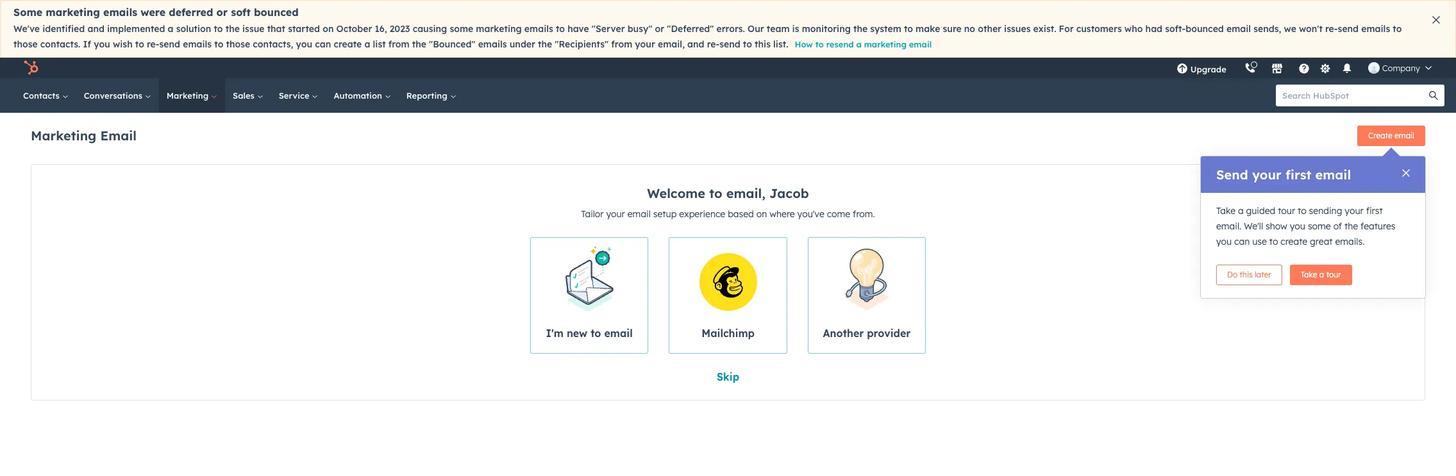 Task type: locate. For each thing, give the bounding box(es) containing it.
had
[[1146, 23, 1163, 35]]

1 horizontal spatial this
[[1240, 270, 1253, 280]]

0 horizontal spatial marketing
[[46, 6, 100, 19]]

1 horizontal spatial marketing
[[167, 90, 211, 101]]

create email button
[[1358, 126, 1426, 146]]

email, inside we've identified and implemented a solution to the issue that started on october 16, 2023 causing some marketing emails to have "server busy" or "deferred" errors. our team is monitoring the system to make sure no other issues exist. for customers who had soft-bounced email sends, we won't re-send emails to those contacts. if you wish to re-send emails to those contacts, you can create a list from the "bounced" emails under the "recipients" from your email, and re-send to this list.
[[658, 38, 685, 50]]

calling icon image
[[1245, 63, 1256, 74]]

"bounced"
[[429, 38, 476, 50]]

some up great
[[1308, 221, 1331, 232]]

0 horizontal spatial those
[[13, 38, 38, 50]]

0 horizontal spatial on
[[323, 23, 334, 35]]

you've
[[798, 208, 825, 220]]

from down 2023
[[388, 38, 410, 50]]

1 vertical spatial and
[[688, 38, 705, 50]]

marketing for marketing email
[[31, 127, 96, 143]]

the up "how to resend a marketing email"
[[854, 23, 868, 35]]

where
[[770, 208, 795, 220]]

1 vertical spatial on
[[757, 208, 767, 220]]

marketing up identified
[[46, 6, 100, 19]]

contacts.
[[40, 38, 80, 50]]

0 horizontal spatial can
[[315, 38, 331, 50]]

1 horizontal spatial and
[[688, 38, 705, 50]]

bounced up that
[[254, 6, 299, 19]]

tour down great
[[1327, 270, 1342, 280]]

of
[[1334, 221, 1342, 232]]

the right of
[[1345, 221, 1359, 232]]

or inside we've identified and implemented a solution to the issue that started on october 16, 2023 causing some marketing emails to have "server busy" or "deferred" errors. our team is monitoring the system to make sure no other issues exist. for customers who had soft-bounced email sends, we won't re-send emails to those contacts. if you wish to re-send emails to those contacts, you can create a list from the "bounced" emails under the "recipients" from your email, and re-send to this list.
[[655, 23, 665, 35]]

search button
[[1423, 85, 1445, 106]]

marketing down contacts link
[[31, 127, 96, 143]]

1 horizontal spatial on
[[757, 208, 767, 220]]

2 from from the left
[[611, 38, 633, 50]]

email
[[1227, 23, 1251, 35], [909, 39, 932, 49], [1395, 131, 1415, 140], [1316, 167, 1351, 183], [628, 208, 651, 220], [604, 327, 633, 340]]

create down october
[[334, 38, 362, 50]]

your
[[635, 38, 655, 50], [1253, 167, 1282, 183], [1345, 205, 1364, 217], [606, 208, 625, 220]]

bounced up upgrade
[[1186, 23, 1224, 35]]

if
[[83, 38, 91, 50]]

to up tailor your email setup experience based on where you've come from.
[[709, 185, 723, 201]]

emails
[[103, 6, 137, 19], [525, 23, 553, 35], [1362, 23, 1391, 35], [183, 38, 212, 50], [478, 38, 507, 50]]

0 vertical spatial bounced
[[254, 6, 299, 19]]

0 horizontal spatial take
[[1217, 205, 1236, 217]]

those down we've
[[13, 38, 38, 50]]

0 horizontal spatial this
[[755, 38, 771, 50]]

email right 'create'
[[1395, 131, 1415, 140]]

those down 'issue'
[[226, 38, 250, 50]]

you right show
[[1290, 221, 1306, 232]]

email right new at the bottom left of the page
[[604, 327, 633, 340]]

tailor your email setup experience based on where you've come from.
[[581, 208, 875, 220]]

1 horizontal spatial take
[[1301, 270, 1318, 280]]

first
[[1286, 167, 1312, 183], [1367, 205, 1383, 217]]

first up features
[[1367, 205, 1383, 217]]

can down started
[[315, 38, 331, 50]]

emails up jacob simon image in the right of the page
[[1362, 23, 1391, 35]]

a right resend
[[857, 39, 862, 49]]

and up if
[[87, 23, 104, 35]]

1 horizontal spatial from
[[611, 38, 633, 50]]

Search HubSpot search field
[[1276, 85, 1433, 106]]

or left soft
[[217, 6, 228, 19]]

0 horizontal spatial from
[[388, 38, 410, 50]]

your right tailor
[[606, 208, 625, 220]]

this down our
[[755, 38, 771, 50]]

create
[[1369, 131, 1393, 140]]

some
[[13, 6, 42, 19]]

marketing left sales
[[167, 90, 211, 101]]

0 vertical spatial on
[[323, 23, 334, 35]]

new
[[567, 327, 588, 340]]

marketing for marketing
[[167, 90, 211, 101]]

1 vertical spatial first
[[1367, 205, 1383, 217]]

1 vertical spatial email,
[[727, 185, 766, 201]]

a left list
[[365, 38, 370, 50]]

0 vertical spatial and
[[87, 23, 104, 35]]

automation
[[334, 90, 385, 101]]

email left sends,
[[1227, 23, 1251, 35]]

were
[[141, 6, 166, 19]]

jacob
[[770, 185, 809, 201]]

marketplaces image
[[1272, 63, 1283, 75]]

1 horizontal spatial send
[[720, 38, 741, 50]]

menu item
[[1236, 58, 1238, 78]]

list
[[373, 38, 386, 50]]

a down some marketing emails were deferred or soft bounced
[[168, 23, 174, 35]]

some up ""bounced""
[[450, 23, 473, 35]]

marketing down system
[[864, 39, 907, 49]]

some inside take a guided tour to sending your first email. we'll show you some of the features you can use to create great emails.
[[1308, 221, 1331, 232]]

system
[[871, 23, 902, 35]]

that
[[267, 23, 285, 35]]

to down our
[[743, 38, 752, 50]]

re- right won't
[[1326, 23, 1338, 35]]

2 horizontal spatial re-
[[1326, 23, 1338, 35]]

0 horizontal spatial re-
[[147, 38, 159, 50]]

a inside take a guided tour to sending your first email. we'll show you some of the features you can use to create great emails.
[[1238, 205, 1244, 217]]

this inside button
[[1240, 270, 1253, 280]]

we've identified and implemented a solution to the issue that started on october 16, 2023 causing some marketing emails to have "server busy" or "deferred" errors. our team is monitoring the system to make sure no other issues exist. for customers who had soft-bounced email sends, we won't re-send emails to those contacts. if you wish to re-send emails to those contacts, you can create a list from the "bounced" emails under the "recipients" from your email, and re-send to this list.
[[13, 23, 1402, 50]]

october
[[336, 23, 372, 35]]

marketing inside we've identified and implemented a solution to the issue that started on october 16, 2023 causing some marketing emails to have "server busy" or "deferred" errors. our team is monitoring the system to make sure no other issues exist. for customers who had soft-bounced email sends, we won't re-send emails to those contacts. if you wish to re-send emails to those contacts, you can create a list from the "bounced" emails under the "recipients" from your email, and re-send to this list.
[[476, 23, 522, 35]]

can left use
[[1235, 236, 1250, 248]]

send right won't
[[1338, 23, 1359, 35]]

1 vertical spatial marketing
[[476, 23, 522, 35]]

show
[[1266, 221, 1288, 232]]

close banner icon image
[[1433, 16, 1441, 24]]

I'm new to email checkbox
[[530, 237, 649, 354]]

on left where
[[757, 208, 767, 220]]

marketing email banner
[[31, 122, 1426, 151]]

0 vertical spatial marketing
[[167, 90, 211, 101]]

hubspot image
[[23, 60, 38, 76]]

to right new at the bottom left of the page
[[591, 327, 601, 340]]

emails down solution
[[183, 38, 212, 50]]

0 horizontal spatial first
[[1286, 167, 1312, 183]]

your right send
[[1253, 167, 1282, 183]]

0 vertical spatial this
[[755, 38, 771, 50]]

who
[[1125, 23, 1143, 35]]

send down errors.
[[720, 38, 741, 50]]

i'm new to email
[[546, 327, 633, 340]]

marketing link
[[159, 78, 225, 113]]

0 vertical spatial tour
[[1278, 205, 1296, 217]]

re- down errors.
[[707, 38, 720, 50]]

0 horizontal spatial or
[[217, 6, 228, 19]]

2 horizontal spatial marketing
[[864, 39, 907, 49]]

marketing
[[46, 6, 100, 19], [476, 23, 522, 35], [864, 39, 907, 49]]

tour up show
[[1278, 205, 1296, 217]]

some marketing emails were deferred or soft bounced banner
[[0, 0, 1457, 58]]

your up features
[[1345, 205, 1364, 217]]

create
[[334, 38, 362, 50], [1281, 236, 1308, 248]]

2 vertical spatial marketing
[[864, 39, 907, 49]]

can inside take a guided tour to sending your first email. we'll show you some of the features you can use to create great emails.
[[1235, 236, 1250, 248]]

1 horizontal spatial or
[[655, 23, 665, 35]]

2023
[[390, 23, 410, 35]]

email,
[[658, 38, 685, 50], [727, 185, 766, 201]]

1 horizontal spatial those
[[226, 38, 250, 50]]

under
[[510, 38, 536, 50]]

take inside button
[[1301, 270, 1318, 280]]

1 vertical spatial or
[[655, 23, 665, 35]]

to
[[214, 23, 223, 35], [556, 23, 565, 35], [904, 23, 913, 35], [1393, 23, 1402, 35], [135, 38, 144, 50], [214, 38, 223, 50], [743, 38, 752, 50], [816, 39, 824, 49], [709, 185, 723, 201], [1298, 205, 1307, 217], [1270, 236, 1278, 248], [591, 327, 601, 340]]

resend
[[826, 39, 854, 49]]

1 horizontal spatial tour
[[1327, 270, 1342, 280]]

email inside option
[[604, 327, 633, 340]]

you down email.
[[1217, 236, 1232, 248]]

0 horizontal spatial email,
[[658, 38, 685, 50]]

another provider link
[[808, 237, 926, 354]]

from down "server
[[611, 38, 633, 50]]

the down causing
[[412, 38, 426, 50]]

some inside we've identified and implemented a solution to the issue that started on october 16, 2023 causing some marketing emails to have "server busy" or "deferred" errors. our team is monitoring the system to make sure no other issues exist. for customers who had soft-bounced email sends, we won't re-send emails to those contacts. if you wish to re-send emails to those contacts, you can create a list from the "bounced" emails under the "recipients" from your email, and re-send to this list.
[[450, 23, 473, 35]]

Another provider checkbox
[[808, 237, 926, 354]]

0 horizontal spatial tour
[[1278, 205, 1296, 217]]

bounced inside we've identified and implemented a solution to the issue that started on october 16, 2023 causing some marketing emails to have "server busy" or "deferred" errors. our team is monitoring the system to make sure no other issues exist. for customers who had soft-bounced email sends, we won't re-send emails to those contacts. if you wish to re-send emails to those contacts, you can create a list from the "bounced" emails under the "recipients" from your email, and re-send to this list.
[[1186, 23, 1224, 35]]

soft-
[[1165, 23, 1186, 35]]

1 vertical spatial some
[[1308, 221, 1331, 232]]

create down show
[[1281, 236, 1308, 248]]

from
[[388, 38, 410, 50], [611, 38, 633, 50]]

the
[[226, 23, 240, 35], [854, 23, 868, 35], [412, 38, 426, 50], [538, 38, 552, 50], [1345, 221, 1359, 232]]

0 horizontal spatial bounced
[[254, 6, 299, 19]]

a up email.
[[1238, 205, 1244, 217]]

we've
[[13, 23, 40, 35]]

on inside we've identified and implemented a solution to the issue that started on october 16, 2023 causing some marketing emails to have "server busy" or "deferred" errors. our team is monitoring the system to make sure no other issues exist. for customers who had soft-bounced email sends, we won't re-send emails to those contacts. if you wish to re-send emails to those contacts, you can create a list from the "bounced" emails under the "recipients" from your email, and re-send to this list.
[[323, 23, 334, 35]]

1 horizontal spatial first
[[1367, 205, 1383, 217]]

marketing
[[167, 90, 211, 101], [31, 127, 96, 143]]

take up email.
[[1217, 205, 1236, 217]]

hubspot link
[[15, 60, 48, 76]]

take
[[1217, 205, 1236, 217], [1301, 270, 1318, 280]]

0 vertical spatial some
[[450, 23, 473, 35]]

0 vertical spatial take
[[1217, 205, 1236, 217]]

features
[[1361, 221, 1396, 232]]

1 vertical spatial marketing
[[31, 127, 96, 143]]

1 horizontal spatial can
[[1235, 236, 1250, 248]]

take a tour button
[[1290, 265, 1353, 285]]

1 horizontal spatial bounced
[[1186, 23, 1224, 35]]

send
[[1338, 23, 1359, 35], [159, 38, 180, 50], [720, 38, 741, 50]]

email, up based
[[727, 185, 766, 201]]

0 horizontal spatial some
[[450, 23, 473, 35]]

jacob simon image
[[1369, 62, 1380, 74]]

re-
[[1326, 23, 1338, 35], [147, 38, 159, 50], [707, 38, 720, 50]]

conversations
[[84, 90, 145, 101]]

1 vertical spatial take
[[1301, 270, 1318, 280]]

0 horizontal spatial marketing
[[31, 127, 96, 143]]

sends,
[[1254, 23, 1282, 35]]

0 horizontal spatial create
[[334, 38, 362, 50]]

some
[[450, 23, 473, 35], [1308, 221, 1331, 232]]

1 horizontal spatial create
[[1281, 236, 1308, 248]]

your down busy" on the left of page
[[635, 38, 655, 50]]

a
[[168, 23, 174, 35], [365, 38, 370, 50], [857, 39, 862, 49], [1238, 205, 1244, 217], [1320, 270, 1325, 280]]

started
[[288, 23, 320, 35]]

1 vertical spatial can
[[1235, 236, 1250, 248]]

contacts link
[[15, 78, 76, 113]]

take inside take a guided tour to sending your first email. we'll show you some of the features you can use to create great emails.
[[1217, 205, 1236, 217]]

menu
[[1168, 58, 1441, 78]]

welcome to email, jacob
[[647, 185, 809, 201]]

your inside we've identified and implemented a solution to the issue that started on october 16, 2023 causing some marketing emails to have "server busy" or "deferred" errors. our team is monitoring the system to make sure no other issues exist. for customers who had soft-bounced email sends, we won't re-send emails to those contacts. if you wish to re-send emails to those contacts, you can create a list from the "bounced" emails under the "recipients" from your email, and re-send to this list.
[[635, 38, 655, 50]]

1 horizontal spatial some
[[1308, 221, 1331, 232]]

from.
[[853, 208, 875, 220]]

marketing inside banner
[[31, 127, 96, 143]]

1 vertical spatial create
[[1281, 236, 1308, 248]]

re- down 'implemented'
[[147, 38, 159, 50]]

this
[[755, 38, 771, 50], [1240, 270, 1253, 280]]

create inside we've identified and implemented a solution to the issue that started on october 16, 2023 causing some marketing emails to have "server busy" or "deferred" errors. our team is monitoring the system to make sure no other issues exist. for customers who had soft-bounced email sends, we won't re-send emails to those contacts. if you wish to re-send emails to those contacts, you can create a list from the "bounced" emails under the "recipients" from your email, and re-send to this list.
[[334, 38, 362, 50]]

can
[[315, 38, 331, 50], [1235, 236, 1250, 248]]

you
[[94, 38, 110, 50], [296, 38, 312, 50], [1290, 221, 1306, 232], [1217, 236, 1232, 248]]

upgrade image
[[1177, 63, 1188, 75]]

0 vertical spatial marketing
[[46, 6, 100, 19]]

email, down "deferred"
[[658, 38, 685, 50]]

how
[[795, 39, 813, 49]]

and down "deferred"
[[688, 38, 705, 50]]

0 vertical spatial email,
[[658, 38, 685, 50]]

1 vertical spatial this
[[1240, 270, 1253, 280]]

emails up under
[[525, 23, 553, 35]]

0 vertical spatial can
[[315, 38, 331, 50]]

to left contacts,
[[214, 38, 223, 50]]

the inside take a guided tour to sending your first email. we'll show you some of the features you can use to create great emails.
[[1345, 221, 1359, 232]]

take down great
[[1301, 270, 1318, 280]]

a down great
[[1320, 270, 1325, 280]]

email up sending
[[1316, 167, 1351, 183]]

service link
[[271, 78, 326, 113]]

marketing up under
[[476, 23, 522, 35]]

0 vertical spatial create
[[334, 38, 362, 50]]

email inside we've identified and implemented a solution to the issue that started on october 16, 2023 causing some marketing emails to have "server busy" or "deferred" errors. our team is monitoring the system to make sure no other issues exist. for customers who had soft-bounced email sends, we won't re-send emails to those contacts. if you wish to re-send emails to those contacts, you can create a list from the "bounced" emails under the "recipients" from your email, and re-send to this list.
[[1227, 23, 1251, 35]]

1 horizontal spatial marketing
[[476, 23, 522, 35]]

send down solution
[[159, 38, 180, 50]]

or right busy" on the left of page
[[655, 23, 665, 35]]

first up sending
[[1286, 167, 1312, 183]]

calling icon button
[[1240, 60, 1261, 76]]

0 vertical spatial or
[[217, 6, 228, 19]]

causing
[[413, 23, 447, 35]]

1 vertical spatial bounced
[[1186, 23, 1224, 35]]

on right started
[[323, 23, 334, 35]]

email inside button
[[1395, 131, 1415, 140]]

the down soft
[[226, 23, 240, 35]]

provider
[[867, 327, 911, 340]]

1 vertical spatial tour
[[1327, 270, 1342, 280]]

this right do
[[1240, 270, 1253, 280]]

1 horizontal spatial email,
[[727, 185, 766, 201]]



Task type: vqa. For each thing, say whether or not it's contained in the screenshot.
the you
yes



Task type: describe. For each thing, give the bounding box(es) containing it.
is
[[792, 23, 799, 35]]

"server
[[592, 23, 625, 35]]

upgrade
[[1191, 64, 1227, 74]]

busy"
[[628, 23, 653, 35]]

customers
[[1077, 23, 1122, 35]]

0 horizontal spatial and
[[87, 23, 104, 35]]

0 vertical spatial first
[[1286, 167, 1312, 183]]

search image
[[1430, 91, 1439, 100]]

reporting link
[[399, 78, 464, 113]]

menu containing company
[[1168, 58, 1441, 78]]

skip button
[[717, 369, 740, 385]]

tour inside take a guided tour to sending your first email. we'll show you some of the features you can use to create great emails.
[[1278, 205, 1296, 217]]

help button
[[1293, 58, 1315, 78]]

another
[[823, 327, 864, 340]]

2 horizontal spatial send
[[1338, 23, 1359, 35]]

service
[[279, 90, 312, 101]]

do this later
[[1228, 270, 1272, 280]]

wish
[[113, 38, 133, 50]]

notifications button
[[1336, 58, 1358, 78]]

skip
[[717, 371, 740, 384]]

do
[[1228, 270, 1238, 280]]

you down started
[[296, 38, 312, 50]]

0 horizontal spatial send
[[159, 38, 180, 50]]

exist.
[[1034, 23, 1057, 35]]

help image
[[1299, 63, 1310, 75]]

settings link
[[1318, 61, 1334, 75]]

to right use
[[1270, 236, 1278, 248]]

great
[[1310, 236, 1333, 248]]

16,
[[375, 23, 387, 35]]

first inside take a guided tour to sending your first email. we'll show you some of the features you can use to create great emails.
[[1367, 205, 1383, 217]]

notifications image
[[1342, 63, 1353, 75]]

"recipients"
[[555, 38, 609, 50]]

this inside we've identified and implemented a solution to the issue that started on october 16, 2023 causing some marketing emails to have "server busy" or "deferred" errors. our team is monitoring the system to make sure no other issues exist. for customers who had soft-bounced email sends, we won't re-send emails to those contacts. if you wish to re-send emails to those contacts, you can create a list from the "bounced" emails under the "recipients" from your email, and re-send to this list.
[[755, 38, 771, 50]]

send
[[1217, 167, 1249, 183]]

sales link
[[225, 78, 271, 113]]

based
[[728, 208, 754, 220]]

our
[[748, 23, 764, 35]]

email down the "make"
[[909, 39, 932, 49]]

email.
[[1217, 221, 1242, 232]]

sending
[[1309, 205, 1343, 217]]

later
[[1255, 270, 1272, 280]]

won't
[[1299, 23, 1323, 35]]

how to resend a marketing email
[[795, 39, 932, 49]]

come
[[827, 208, 851, 220]]

a inside button
[[1320, 270, 1325, 280]]

you right if
[[94, 38, 110, 50]]

team
[[767, 23, 790, 35]]

emails.
[[1336, 236, 1365, 248]]

have
[[568, 23, 589, 35]]

reporting
[[406, 90, 450, 101]]

we'll
[[1244, 221, 1264, 232]]

use
[[1253, 236, 1267, 248]]

take for take a tour
[[1301, 270, 1318, 280]]

1 horizontal spatial re-
[[707, 38, 720, 50]]

emails up 'implemented'
[[103, 6, 137, 19]]

1 those from the left
[[13, 38, 38, 50]]

marketing email
[[31, 127, 137, 143]]

your inside take a guided tour to sending your first email. we'll show you some of the features you can use to create great emails.
[[1345, 205, 1364, 217]]

take for take a guided tour to sending your first email. we'll show you some of the features you can use to create great emails.
[[1217, 205, 1236, 217]]

"deferred"
[[667, 23, 714, 35]]

create inside take a guided tour to sending your first email. we'll show you some of the features you can use to create great emails.
[[1281, 236, 1308, 248]]

settings image
[[1320, 63, 1332, 75]]

send your first email
[[1217, 167, 1351, 183]]

marketplaces button
[[1264, 58, 1291, 78]]

can inside we've identified and implemented a solution to the issue that started on october 16, 2023 causing some marketing emails to have "server busy" or "deferred" errors. our team is monitoring the system to make sure no other issues exist. for customers who had soft-bounced email sends, we won't re-send emails to those contacts. if you wish to re-send emails to those contacts, you can create a list from the "bounced" emails under the "recipients" from your email, and re-send to this list.
[[315, 38, 331, 50]]

to inside option
[[591, 327, 601, 340]]

solution
[[176, 23, 211, 35]]

tour inside take a tour button
[[1327, 270, 1342, 280]]

issue
[[242, 23, 265, 35]]

make
[[916, 23, 940, 35]]

2 those from the left
[[226, 38, 250, 50]]

implemented
[[107, 23, 165, 35]]

deferred
[[169, 6, 213, 19]]

soft
[[231, 6, 251, 19]]

do this later button
[[1217, 265, 1283, 285]]

create email
[[1369, 131, 1415, 140]]

for
[[1059, 23, 1074, 35]]

mailchimp
[[702, 327, 755, 340]]

other
[[978, 23, 1002, 35]]

how to resend a marketing email link
[[795, 39, 932, 49]]

to right solution
[[214, 23, 223, 35]]

email
[[100, 127, 137, 143]]

experience
[[679, 208, 726, 220]]

emails left under
[[478, 38, 507, 50]]

to left have
[[556, 23, 565, 35]]

the right under
[[538, 38, 552, 50]]

issues
[[1004, 23, 1031, 35]]

to right how
[[816, 39, 824, 49]]

Mailchimp checkbox
[[669, 237, 787, 354]]

guided
[[1247, 205, 1276, 217]]

no
[[964, 23, 976, 35]]

we
[[1284, 23, 1297, 35]]

take a guided tour to sending your first email. we'll show you some of the features you can use to create great emails.
[[1217, 205, 1396, 248]]

email left setup
[[628, 208, 651, 220]]

to left sending
[[1298, 205, 1307, 217]]

to up "company" popup button at the top of the page
[[1393, 23, 1402, 35]]

contacts
[[23, 90, 62, 101]]

tailor
[[581, 208, 604, 220]]

company button
[[1361, 58, 1440, 78]]

monitoring
[[802, 23, 851, 35]]

welcome
[[647, 185, 706, 201]]

to left the "make"
[[904, 23, 913, 35]]

sure
[[943, 23, 962, 35]]

1 from from the left
[[388, 38, 410, 50]]

automation link
[[326, 78, 399, 113]]

sales
[[233, 90, 257, 101]]

setup
[[653, 208, 677, 220]]

close image
[[1403, 169, 1410, 177]]

conversations link
[[76, 78, 159, 113]]

identified
[[42, 23, 85, 35]]

to down 'implemented'
[[135, 38, 144, 50]]



